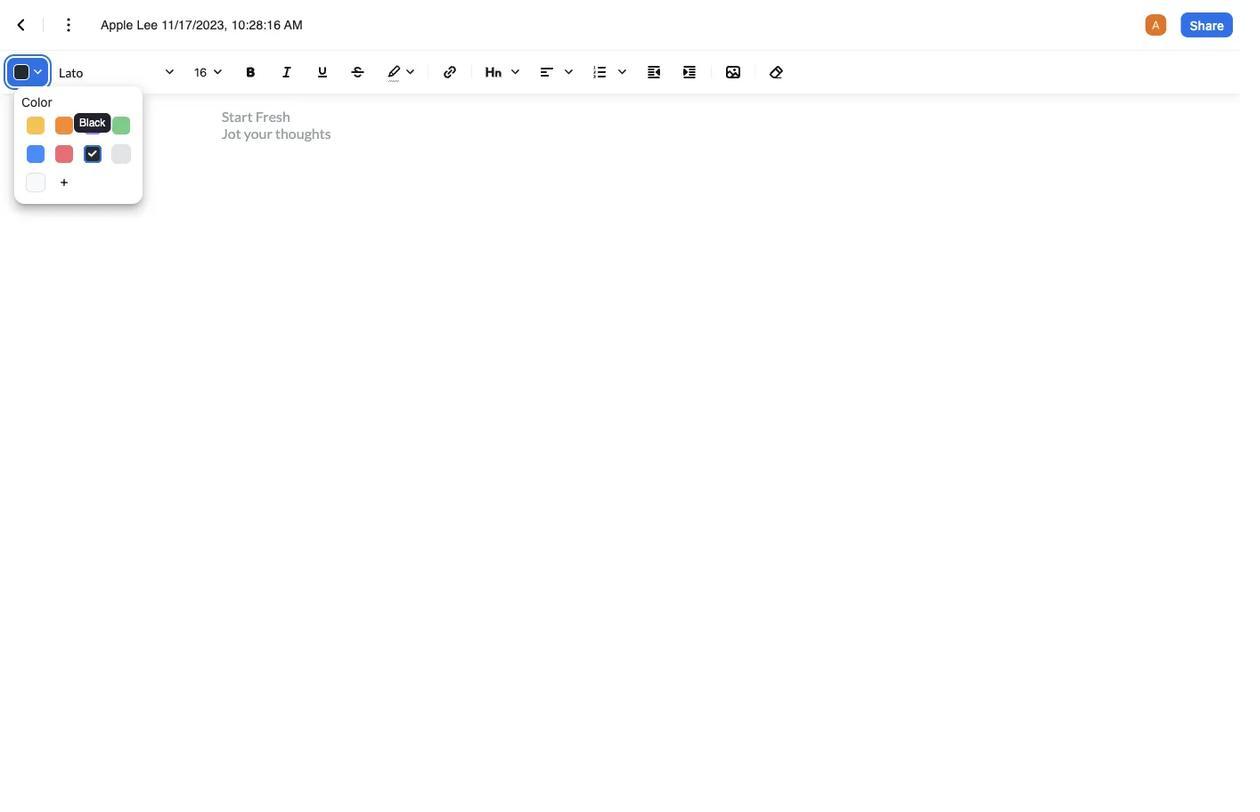 Task type: describe. For each thing, give the bounding box(es) containing it.
gray option
[[112, 145, 130, 163]]

increase indent image
[[679, 61, 700, 83]]

color option
[[21, 94, 135, 111]]

all notes image
[[11, 14, 32, 36]]

share
[[1190, 18, 1224, 32]]

list image
[[586, 58, 632, 86]]

black image
[[88, 151, 97, 158]]

green option
[[112, 117, 130, 135]]

link image
[[439, 61, 461, 83]]

blue option
[[27, 145, 45, 163]]

text align image
[[533, 58, 579, 86]]

yellow option
[[27, 117, 45, 135]]



Task type: locate. For each thing, give the bounding box(es) containing it.
white option
[[27, 174, 45, 192]]

open image
[[207, 62, 228, 83]]

font image
[[55, 58, 180, 86]]

black option
[[84, 145, 102, 163]]

decrease indent image
[[643, 61, 665, 83]]

text highlight image
[[379, 58, 420, 86]]

apple lee image
[[1145, 14, 1167, 36]]

share button
[[1181, 12, 1233, 37]]

purple option
[[84, 117, 102, 135]]

underline image
[[312, 61, 333, 83]]

color
[[21, 95, 52, 110]]

strikethrough image
[[347, 61, 369, 83]]

italic image
[[276, 61, 298, 83]]

heading image
[[479, 58, 526, 86]]

clear style image
[[766, 61, 787, 83]]

more image
[[58, 14, 79, 36]]

red option
[[55, 145, 73, 163]]

insert image image
[[722, 61, 744, 83]]

orange option
[[55, 117, 73, 135]]

bold image
[[241, 61, 262, 83]]

color list box
[[14, 86, 143, 204]]

None text field
[[101, 16, 324, 34]]



Task type: vqa. For each thing, say whether or not it's contained in the screenshot.
Green option
yes



